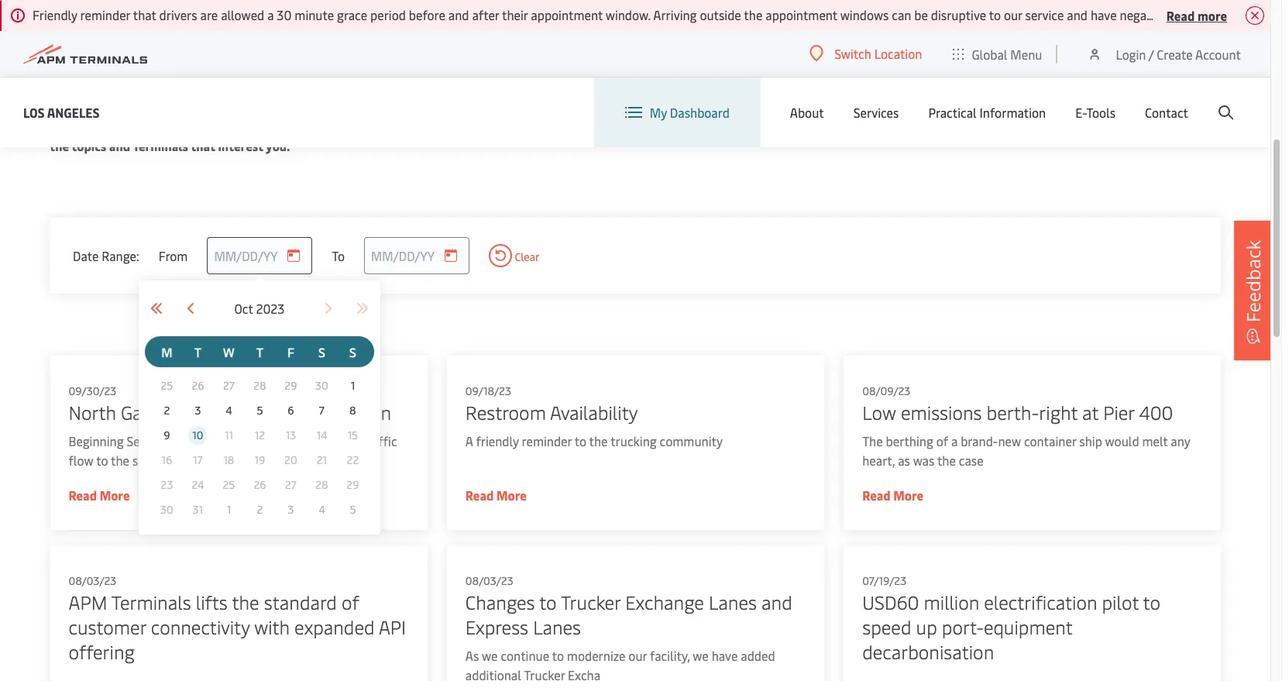 Task type: vqa. For each thing, say whether or not it's contained in the screenshot.


Task type: describe. For each thing, give the bounding box(es) containing it.
traffic
[[362, 432, 397, 449]]

18
[[223, 453, 234, 467]]

you
[[674, 118, 695, 135]]

to right the continue at the bottom of the page
[[552, 647, 564, 664]]

contact button
[[1145, 77, 1189, 147]]

0 vertical spatial news
[[50, 17, 158, 78]]

a inside 09/30/23 north gate changes and traffic pattern beginning september 30th, we will implement a new traffic flow to the southside
[[327, 432, 333, 449]]

7 link
[[313, 401, 331, 420]]

implement
[[264, 432, 324, 449]]

0 horizontal spatial 5
[[257, 403, 263, 418]]

window.
[[606, 6, 651, 23]]

1 horizontal spatial our
[[1004, 6, 1023, 23]]

e-
[[1076, 104, 1087, 121]]

08/03/23 for changes
[[465, 573, 513, 588]]

apm
[[68, 590, 107, 615]]

0 horizontal spatial 29
[[285, 378, 297, 393]]

feedback button
[[1235, 220, 1273, 360]]

million
[[924, 590, 979, 615]]

1 vertical spatial trucker
[[524, 666, 565, 681]]

our inside the 08/03/23 changes to trucker exchange lanes and express lanes as we continue to modernize our facility, we have added additional trucker excha
[[628, 647, 647, 664]]

berthing
[[886, 432, 933, 449]]

heart,
[[862, 452, 895, 469]]

the inside 08/09/23 low emissions berth-right at pier 400 the berthing of a brand-new container ship would melt any heart, as was the case
[[937, 452, 956, 469]]

new inside 09/30/23 north gate changes and traffic pattern beginning september 30th, we will implement a new traffic flow to the southside
[[336, 432, 359, 449]]

minute
[[295, 6, 334, 23]]

subscribe
[[467, 118, 521, 135]]

outside
[[700, 6, 741, 23]]

los
[[23, 103, 45, 121]]

1 horizontal spatial 2
[[257, 502, 263, 517]]

1 inside "link"
[[351, 378, 355, 393]]

was
[[913, 452, 934, 469]]

1 vertical spatial updates
[[283, 118, 330, 135]]

practical information
[[929, 104, 1046, 121]]

w
[[1276, 6, 1283, 23]]

1 vertical spatial 25
[[223, 477, 235, 492]]

brand-
[[961, 432, 998, 449]]

for
[[524, 118, 541, 135]]

availability
[[550, 400, 638, 425]]

1 horizontal spatial lanes
[[709, 590, 757, 615]]

and right service
[[1067, 6, 1088, 23]]

to inside 07/19/23 usd60 million electrification pilot to speed up port-equipment decarbonisation
[[1143, 590, 1160, 615]]

1 drivers from the left
[[159, 6, 197, 23]]

we for september
[[222, 432, 238, 449]]

0 horizontal spatial 30
[[160, 502, 173, 517]]

0 vertical spatial have
[[1091, 6, 1117, 23]]

at
[[1082, 400, 1099, 425]]

service
[[1026, 6, 1064, 23]]

to for to
[[332, 247, 345, 264]]

0 horizontal spatial 25
[[161, 378, 173, 393]]

and inside 09/30/23 north gate changes and traffic pattern beginning september 30th, we will implement a new traffic flow to the southside
[[237, 400, 268, 425]]

08/09/23
[[862, 384, 910, 398]]

from
[[159, 247, 188, 264]]

1 t from the left
[[194, 343, 201, 360]]

as
[[898, 452, 910, 469]]

excha
[[568, 666, 600, 681]]

friendly
[[33, 6, 77, 23]]

0 horizontal spatial 28
[[254, 378, 266, 393]]

8
[[350, 403, 356, 418]]

20
[[284, 453, 297, 467]]

create
[[1157, 45, 1193, 62]]

9 link
[[158, 426, 176, 445]]

400
[[1139, 400, 1173, 425]]

6 link
[[282, 401, 300, 420]]

to receive the latest news & operational updates by email or sms please subscribe for terminal alerts
[[50, 118, 631, 135]]

we for lanes
[[482, 647, 498, 664]]

on
[[1218, 6, 1232, 23]]

0 horizontal spatial 1
[[227, 502, 231, 517]]

the inside '09/18/23 restroom availability a friendly reminder to the trucking community'
[[589, 432, 608, 449]]

1 vertical spatial 29
[[347, 477, 359, 492]]

lifts
[[195, 590, 227, 615]]

equipment
[[984, 615, 1072, 639]]

0 vertical spatial trucker
[[561, 590, 620, 615]]

0 vertical spatial 2
[[164, 403, 170, 418]]

10
[[192, 428, 203, 443]]

22
[[347, 453, 359, 467]]

24
[[192, 477, 204, 492]]

right
[[1039, 400, 1078, 425]]

the inside the , where you will be able to select the topics and terminals that interest you.
[[50, 137, 69, 154]]

4 link
[[220, 401, 238, 420]]

will inside 09/30/23 north gate changes and traffic pattern beginning september 30th, we will implement a new traffic flow to the southside
[[241, 432, 261, 449]]

exchange
[[625, 590, 704, 615]]

would
[[1105, 432, 1139, 449]]

e-tools button
[[1076, 77, 1116, 147]]

to inside '09/18/23 restroom availability a friendly reminder to the trucking community'
[[574, 432, 586, 449]]

with
[[254, 615, 289, 639]]

expanded
[[294, 615, 374, 639]]

f
[[288, 343, 294, 360]]

read for low emissions berth-right at pier 400
[[862, 487, 891, 504]]

1 vertical spatial 27
[[285, 477, 297, 492]]

1 vertical spatial 4
[[319, 502, 325, 517]]

30th,
[[190, 432, 220, 449]]

grace
[[337, 6, 367, 23]]

29 link
[[282, 377, 300, 395]]

30 link
[[313, 377, 331, 395]]

5 link
[[251, 401, 269, 420]]

7
[[319, 403, 325, 418]]

the inside 09/30/23 north gate changes and traffic pattern beginning september 30th, we will implement a new traffic flow to the southside
[[110, 452, 129, 469]]

0 vertical spatial updates
[[213, 17, 377, 78]]

global
[[972, 45, 1008, 62]]

From text field
[[207, 237, 313, 274]]

1 horizontal spatial 26
[[254, 477, 266, 492]]

after
[[472, 6, 499, 23]]

11
[[225, 428, 233, 443]]

before
[[409, 6, 446, 23]]

2 appointment from the left
[[766, 6, 838, 23]]

allowed
[[221, 6, 264, 23]]

more
[[1198, 7, 1228, 24]]

read for restroom availability
[[465, 487, 494, 504]]

case
[[959, 452, 984, 469]]

switch location
[[835, 45, 923, 62]]

w
[[223, 343, 235, 360]]

0 vertical spatial be
[[915, 6, 928, 23]]

,
[[631, 118, 634, 135]]

0 horizontal spatial 3
[[195, 403, 201, 418]]

practical
[[929, 104, 977, 121]]

southside
[[132, 452, 186, 469]]

2 s from the left
[[349, 343, 356, 360]]

the right outside
[[744, 6, 763, 23]]

oct
[[234, 300, 253, 317]]

my
[[650, 104, 667, 121]]

low
[[862, 400, 896, 425]]

1 vertical spatial &
[[200, 118, 210, 135]]

gate
[[120, 400, 158, 425]]

date range:
[[73, 247, 139, 264]]

standard
[[264, 590, 337, 615]]

to inside 09/30/23 north gate changes and traffic pattern beginning september 30th, we will implement a new traffic flow to the southside
[[96, 452, 108, 469]]

19
[[255, 453, 265, 467]]

2 t from the left
[[256, 343, 263, 360]]

sms
[[399, 118, 424, 135]]

as
[[465, 647, 479, 664]]

0 vertical spatial that
[[133, 6, 156, 23]]

terminal
[[543, 118, 593, 135]]

traffic
[[272, 400, 325, 425]]

08/03/23 apm terminals lifts the standard of customer connectivity with expanded api offering
[[68, 573, 406, 664]]

email
[[350, 118, 382, 135]]



Task type: locate. For each thing, give the bounding box(es) containing it.
will up 19
[[241, 432, 261, 449]]

0 horizontal spatial 08/03/23
[[68, 573, 116, 588]]

1 read more from the left
[[68, 487, 129, 504]]

that left are
[[133, 6, 156, 23]]

1 horizontal spatial have
[[1091, 6, 1117, 23]]

26 up 3 link at the bottom left of the page
[[192, 378, 204, 393]]

10 link
[[189, 426, 207, 445]]

or
[[384, 118, 396, 135]]

27 down 20
[[285, 477, 297, 492]]

lanes up the continue at the bottom of the page
[[533, 615, 581, 639]]

1 horizontal spatial 1
[[351, 378, 355, 393]]

continue
[[501, 647, 549, 664]]

1 horizontal spatial 28
[[316, 477, 328, 492]]

connectivity
[[151, 615, 249, 639]]

can
[[892, 6, 912, 23]]

30 down 23
[[160, 502, 173, 517]]

read more down as
[[862, 487, 923, 504]]

0 horizontal spatial be
[[722, 118, 736, 135]]

we inside 09/30/23 north gate changes and traffic pattern beginning september 30th, we will implement a new traffic flow to the southside
[[222, 432, 238, 449]]

1 appointment from the left
[[531, 6, 603, 23]]

0 horizontal spatial appointment
[[531, 6, 603, 23]]

read for north gate changes and traffic pattern
[[68, 487, 97, 504]]

26
[[192, 378, 204, 393], [254, 477, 266, 492]]

feedback
[[1241, 240, 1266, 322]]

1 horizontal spatial news
[[167, 118, 198, 135]]

1 more from the left
[[99, 487, 129, 504]]

read more down flow
[[68, 487, 129, 504]]

1 horizontal spatial 29
[[347, 477, 359, 492]]

changes up the continue at the bottom of the page
[[465, 590, 535, 615]]

pier
[[1103, 400, 1134, 425]]

1 horizontal spatial 08/03/23
[[465, 573, 513, 588]]

1 horizontal spatial more
[[496, 487, 526, 504]]

09/18/23
[[465, 384, 511, 398]]

terminals down the latest
[[133, 137, 188, 154]]

more
[[99, 487, 129, 504], [496, 487, 526, 504], [893, 487, 923, 504]]

0 vertical spatial 28
[[254, 378, 266, 393]]

2 08/03/23 from the left
[[465, 573, 513, 588]]

& left the allowed
[[169, 17, 202, 78]]

0 horizontal spatial drivers
[[159, 6, 197, 23]]

1 horizontal spatial s
[[349, 343, 356, 360]]

will inside the , where you will be able to select the topics and terminals that interest you.
[[698, 118, 719, 135]]

t left f
[[256, 343, 263, 360]]

alerts
[[595, 118, 631, 135]]

1 vertical spatial of
[[341, 590, 359, 615]]

0 horizontal spatial of
[[341, 590, 359, 615]]

changes inside the 08/03/23 changes to trucker exchange lanes and express lanes as we continue to modernize our facility, we have added additional trucker excha
[[465, 590, 535, 615]]

21
[[317, 453, 327, 467]]

0 horizontal spatial more
[[99, 487, 129, 504]]

0 horizontal spatial 27
[[223, 378, 235, 393]]

appointment left windows
[[766, 6, 838, 23]]

0 vertical spatial changes
[[163, 400, 233, 425]]

my dashboard
[[650, 104, 730, 121]]

changes inside 09/30/23 north gate changes and traffic pattern beginning september 30th, we will implement a new traffic flow to the southside
[[163, 400, 233, 425]]

2 link
[[158, 401, 176, 420]]

1 right the 31
[[227, 502, 231, 517]]

1 horizontal spatial changes
[[465, 590, 535, 615]]

of inside 08/09/23 low emissions berth-right at pier 400 the berthing of a brand-new container ship would melt any heart, as was the case
[[936, 432, 948, 449]]

1 link
[[344, 377, 362, 395]]

arriving
[[653, 6, 697, 23]]

and inside the 08/03/23 changes to trucker exchange lanes and express lanes as we continue to modernize our facility, we have added additional trucker excha
[[761, 590, 792, 615]]

1 horizontal spatial 3
[[288, 502, 294, 517]]

negative
[[1120, 6, 1167, 23]]

&
[[169, 17, 202, 78], [200, 118, 210, 135]]

more for north
[[99, 487, 129, 504]]

and left after
[[449, 6, 469, 23]]

2 horizontal spatial read more
[[862, 487, 923, 504]]

container
[[1024, 432, 1076, 449]]

2 horizontal spatial more
[[893, 487, 923, 504]]

the right "was"
[[937, 452, 956, 469]]

1 up 8
[[351, 378, 355, 393]]

close alert image
[[1246, 6, 1265, 25]]

please
[[427, 118, 464, 135]]

2 horizontal spatial we
[[693, 647, 709, 664]]

to right express
[[539, 590, 556, 615]]

29 down the 22
[[347, 477, 359, 492]]

3 read more from the left
[[862, 487, 923, 504]]

30 left minute
[[277, 6, 292, 23]]

read down heart,
[[862, 487, 891, 504]]

any
[[1171, 432, 1190, 449]]

we up 18
[[222, 432, 238, 449]]

1 vertical spatial 5
[[350, 502, 356, 517]]

terminals inside 08/03/23 apm terminals lifts the standard of customer connectivity with expanded api offering
[[111, 590, 191, 615]]

1 08/03/23 from the left
[[68, 573, 116, 588]]

we right as
[[482, 647, 498, 664]]

angeles
[[47, 103, 100, 121]]

/
[[1149, 45, 1154, 62]]

the down beginning
[[110, 452, 129, 469]]

s up "1" "link"
[[349, 343, 356, 360]]

0 vertical spatial our
[[1004, 6, 1023, 23]]

1 vertical spatial our
[[628, 647, 647, 664]]

decarbonisation
[[862, 639, 994, 664]]

0 horizontal spatial that
[[133, 6, 156, 23]]

be inside the , where you will be able to select the topics and terminals that interest you.
[[722, 118, 736, 135]]

will right "you"
[[698, 118, 719, 135]]

los angeles link
[[23, 103, 100, 122]]

0 horizontal spatial lanes
[[533, 615, 581, 639]]

1 vertical spatial 3
[[288, 502, 294, 517]]

to down beginning
[[96, 452, 108, 469]]

1 vertical spatial 26
[[254, 477, 266, 492]]

appointment right their
[[531, 6, 603, 23]]

read inside button
[[1167, 7, 1195, 24]]

27 up 4 link
[[223, 378, 235, 393]]

the down the 'availability'
[[589, 432, 608, 449]]

28 up 5 link
[[254, 378, 266, 393]]

news right the latest
[[167, 118, 198, 135]]

1 vertical spatial terminals
[[111, 590, 191, 615]]

8 link
[[344, 401, 362, 420]]

news & updates
[[50, 17, 377, 78]]

0 vertical spatial 5
[[257, 403, 263, 418]]

new inside 08/09/23 low emissions berth-right at pier 400 the berthing of a brand-new container ship would melt any heart, as was the case
[[998, 432, 1021, 449]]

4 down 21
[[319, 502, 325, 517]]

friendly reminder that drivers are allowed a 30 minute grace period before and after their appointment window. arriving outside the appointment windows can be disruptive to our service and have negative impacts on drivers w
[[33, 6, 1283, 23]]

news up the angeles
[[50, 17, 158, 78]]

0 vertical spatial reminder
[[80, 6, 130, 23]]

read more for low
[[862, 487, 923, 504]]

a right the allowed
[[267, 6, 274, 23]]

2 horizontal spatial 30
[[315, 378, 328, 393]]

0 vertical spatial 25
[[161, 378, 173, 393]]

period
[[370, 6, 406, 23]]

we right facility, at the bottom right of the page
[[693, 647, 709, 664]]

0 vertical spatial &
[[169, 17, 202, 78]]

0 vertical spatial 30
[[277, 6, 292, 23]]

1 horizontal spatial 27
[[285, 477, 297, 492]]

clear button
[[489, 244, 540, 267]]

0 horizontal spatial will
[[241, 432, 261, 449]]

will
[[698, 118, 719, 135], [241, 432, 261, 449]]

more down "friendly"
[[496, 487, 526, 504]]

be
[[915, 6, 928, 23], [722, 118, 736, 135]]

read more for north
[[68, 487, 129, 504]]

0 vertical spatial terminals
[[133, 137, 188, 154]]

0 horizontal spatial s
[[318, 343, 325, 360]]

to inside the , where you will be able to select the topics and terminals that interest you.
[[766, 118, 778, 135]]

1 horizontal spatial that
[[191, 137, 215, 154]]

4
[[226, 403, 232, 418], [319, 502, 325, 517]]

1 horizontal spatial reminder
[[522, 432, 572, 449]]

impacts
[[1170, 6, 1215, 23]]

be left able
[[722, 118, 736, 135]]

have inside the 08/03/23 changes to trucker exchange lanes and express lanes as we continue to modernize our facility, we have added additional trucker excha
[[712, 647, 738, 664]]

0 vertical spatial 26
[[192, 378, 204, 393]]

where
[[637, 118, 672, 135]]

to for to receive the latest news & operational updates by email or sms please subscribe for terminal alerts
[[50, 118, 63, 135]]

have left the 'added'
[[712, 647, 738, 664]]

0 horizontal spatial 2
[[164, 403, 170, 418]]

to right disruptive
[[989, 6, 1001, 23]]

drivers left are
[[159, 6, 197, 23]]

3 link
[[189, 401, 207, 420]]

s right f
[[318, 343, 325, 360]]

2 read more from the left
[[465, 487, 526, 504]]

read down flow
[[68, 487, 97, 504]]

ship
[[1079, 432, 1102, 449]]

the left the latest
[[109, 118, 128, 135]]

1 horizontal spatial t
[[256, 343, 263, 360]]

terminals left lifts
[[111, 590, 191, 615]]

2 down 19
[[257, 502, 263, 517]]

about
[[790, 104, 824, 121]]

and up 12
[[237, 400, 268, 425]]

lanes up the 'added'
[[709, 590, 757, 615]]

07/19/23
[[862, 573, 906, 588]]

0 horizontal spatial news
[[50, 17, 158, 78]]

login / create account link
[[1088, 31, 1242, 77]]

08/03/23 up express
[[465, 573, 513, 588]]

to right able
[[766, 118, 778, 135]]

about button
[[790, 77, 824, 147]]

08/03/23 for apm
[[68, 573, 116, 588]]

3 down 26 link
[[195, 403, 201, 418]]

speed
[[862, 615, 911, 639]]

1 vertical spatial that
[[191, 137, 215, 154]]

0 vertical spatial 27
[[223, 378, 235, 393]]

07/19/23 usd60 million electrification pilot to speed up port-equipment decarbonisation
[[862, 573, 1160, 664]]

september
[[126, 432, 187, 449]]

read more down "friendly"
[[465, 487, 526, 504]]

1 vertical spatial to
[[332, 247, 345, 264]]

1 horizontal spatial to
[[332, 247, 345, 264]]

read more for restroom
[[465, 487, 526, 504]]

added
[[741, 647, 775, 664]]

of inside 08/03/23 apm terminals lifts the standard of customer connectivity with expanded api offering
[[341, 590, 359, 615]]

to right pilot
[[1143, 590, 1160, 615]]

& left operational
[[200, 118, 210, 135]]

0 vertical spatial 4
[[226, 403, 232, 418]]

my dashboard button
[[625, 77, 730, 147]]

2 new from the left
[[998, 432, 1021, 449]]

0 vertical spatial to
[[50, 118, 63, 135]]

read left more
[[1167, 7, 1195, 24]]

0 horizontal spatial a
[[267, 6, 274, 23]]

1 horizontal spatial of
[[936, 432, 948, 449]]

12
[[255, 428, 265, 443]]

and right topics
[[109, 137, 130, 154]]

new down berth-
[[998, 432, 1021, 449]]

have left negative
[[1091, 6, 1117, 23]]

1 horizontal spatial new
[[998, 432, 1021, 449]]

location
[[875, 45, 923, 62]]

the
[[744, 6, 763, 23], [109, 118, 128, 135], [50, 137, 69, 154], [589, 432, 608, 449], [110, 452, 129, 469], [937, 452, 956, 469], [232, 590, 259, 615]]

1 horizontal spatial we
[[482, 647, 498, 664]]

0 horizontal spatial reminder
[[80, 6, 130, 23]]

2 horizontal spatial a
[[951, 432, 958, 449]]

our left service
[[1004, 6, 1023, 23]]

topics
[[71, 137, 106, 154]]

1 vertical spatial changes
[[465, 590, 535, 615]]

1 vertical spatial 30
[[315, 378, 328, 393]]

e-tools
[[1076, 104, 1116, 121]]

a left the brand-
[[951, 432, 958, 449]]

1 new from the left
[[336, 432, 359, 449]]

changes up 10
[[163, 400, 233, 425]]

1 s from the left
[[318, 343, 325, 360]]

reminder right "friendly"
[[522, 432, 572, 449]]

9
[[164, 428, 170, 443]]

2 drivers from the left
[[1235, 6, 1273, 23]]

receive
[[66, 118, 106, 135]]

the inside 08/03/23 apm terminals lifts the standard of customer connectivity with expanded api offering
[[232, 590, 259, 615]]

2 vertical spatial 30
[[160, 502, 173, 517]]

5 down the 22
[[350, 502, 356, 517]]

you.
[[266, 137, 290, 154]]

14
[[317, 428, 327, 443]]

5 down 28 link
[[257, 403, 263, 418]]

their
[[502, 6, 528, 23]]

read more
[[1167, 7, 1228, 24]]

23
[[161, 477, 173, 492]]

29 up 6
[[285, 378, 297, 393]]

trucker down the continue at the bottom of the page
[[524, 666, 565, 681]]

the left topics
[[50, 137, 69, 154]]

reminder right friendly
[[80, 6, 130, 23]]

3 more from the left
[[893, 487, 923, 504]]

a
[[267, 6, 274, 23], [327, 432, 333, 449], [951, 432, 958, 449]]

of down emissions
[[936, 432, 948, 449]]

melt
[[1142, 432, 1168, 449]]

08/03/23 up apm
[[68, 573, 116, 588]]

interest
[[218, 137, 263, 154]]

08/03/23 inside 08/03/23 apm terminals lifts the standard of customer connectivity with expanded api offering
[[68, 573, 116, 588]]

that left interest in the top left of the page
[[191, 137, 215, 154]]

that inside the , where you will be able to select the topics and terminals that interest you.
[[191, 137, 215, 154]]

0 horizontal spatial t
[[194, 343, 201, 360]]

0 horizontal spatial changes
[[163, 400, 233, 425]]

28 down 21
[[316, 477, 328, 492]]

up
[[916, 615, 937, 639]]

1 horizontal spatial read more
[[465, 487, 526, 504]]

more left 23
[[99, 487, 129, 504]]

berth-
[[987, 400, 1039, 425]]

3
[[195, 403, 201, 418], [288, 502, 294, 517]]

trucker up "modernize"
[[561, 590, 620, 615]]

more down as
[[893, 487, 923, 504]]

2 more from the left
[[496, 487, 526, 504]]

08/03/23 inside the 08/03/23 changes to trucker exchange lanes and express lanes as we continue to modernize our facility, we have added additional trucker excha
[[465, 573, 513, 588]]

changes
[[163, 400, 233, 425], [465, 590, 535, 615]]

new up the 22
[[336, 432, 359, 449]]

a up 21
[[327, 432, 333, 449]]

0 vertical spatial 29
[[285, 378, 297, 393]]

To text field
[[364, 237, 470, 274]]

contact
[[1145, 104, 1189, 121]]

a
[[465, 432, 473, 449]]

and inside the , where you will be able to select the topics and terminals that interest you.
[[109, 137, 130, 154]]

services button
[[854, 77, 899, 147]]

select
[[781, 118, 815, 135]]

reminder inside '09/18/23 restroom availability a friendly reminder to the trucking community'
[[522, 432, 572, 449]]

and up the 'added'
[[761, 590, 792, 615]]

1 horizontal spatial be
[[915, 6, 928, 23]]

1 vertical spatial will
[[241, 432, 261, 449]]

27 link
[[220, 377, 238, 395]]

1 horizontal spatial 25
[[223, 477, 235, 492]]

more for restroom
[[496, 487, 526, 504]]

t
[[194, 343, 201, 360], [256, 343, 263, 360]]

read down a
[[465, 487, 494, 504]]

more for low
[[893, 487, 923, 504]]

0 vertical spatial 1
[[351, 378, 355, 393]]

trucker
[[561, 590, 620, 615], [524, 666, 565, 681]]

2 down 25 link
[[164, 403, 170, 418]]

t left w
[[194, 343, 201, 360]]

m
[[161, 343, 172, 360]]

0 vertical spatial will
[[698, 118, 719, 135]]

25 up 2 link
[[161, 378, 173, 393]]

1 vertical spatial 28
[[316, 477, 328, 492]]

new
[[336, 432, 359, 449], [998, 432, 1021, 449]]

be right can
[[915, 6, 928, 23]]

28
[[254, 378, 266, 393], [316, 477, 328, 492]]

0 horizontal spatial read more
[[68, 487, 129, 504]]

of left api
[[341, 590, 359, 615]]

terminals inside the , where you will be able to select the topics and terminals that interest you.
[[133, 137, 188, 154]]

1 horizontal spatial appointment
[[766, 6, 838, 23]]

0 horizontal spatial to
[[50, 118, 63, 135]]

we
[[222, 432, 238, 449], [482, 647, 498, 664], [693, 647, 709, 664]]

clear
[[512, 250, 540, 264]]

1 horizontal spatial will
[[698, 118, 719, 135]]

latest
[[131, 118, 165, 135]]

17
[[193, 453, 203, 467]]

26 down 19
[[254, 477, 266, 492]]

a inside 08/09/23 low emissions berth-right at pier 400 the berthing of a brand-new container ship would melt any heart, as was the case
[[951, 432, 958, 449]]

1 horizontal spatial 30
[[277, 6, 292, 23]]

25 down 18
[[223, 477, 235, 492]]

our left facility, at the bottom right of the page
[[628, 647, 647, 664]]

to down the 'availability'
[[574, 432, 586, 449]]

friendly
[[476, 432, 519, 449]]

1 horizontal spatial drivers
[[1235, 6, 1273, 23]]

1 horizontal spatial 5
[[350, 502, 356, 517]]

30 up 7
[[315, 378, 328, 393]]

0 horizontal spatial we
[[222, 432, 238, 449]]

drivers left w
[[1235, 6, 1273, 23]]

4 down 27 link
[[226, 403, 232, 418]]

practical information button
[[929, 77, 1046, 147]]

3 down 20
[[288, 502, 294, 517]]

the right lifts
[[232, 590, 259, 615]]

1 vertical spatial news
[[167, 118, 198, 135]]

express
[[465, 615, 528, 639]]



